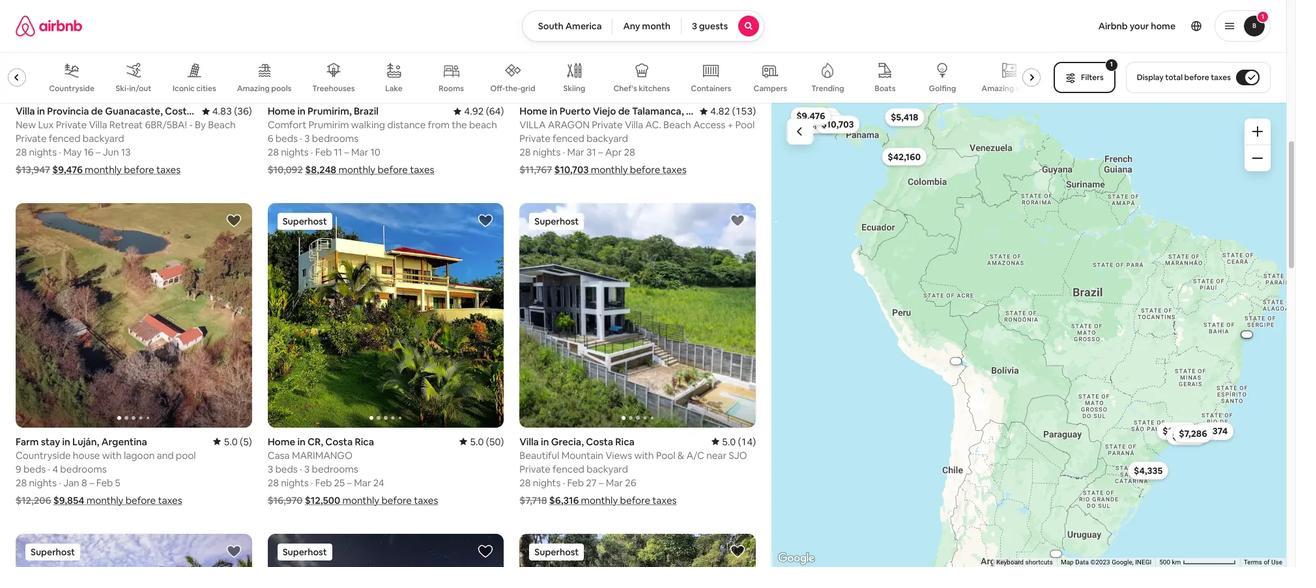 Task type: describe. For each thing, give the bounding box(es) containing it.
beautiful
[[520, 450, 560, 462]]

– inside villa aragon private villa ac. beach access + pool private fenced backyard 28 nights · mar 31 – apr 28 $11,767 $10,703 monthly before taxes
[[598, 146, 603, 158]]

$5,418 button
[[885, 108, 925, 126]]

private right lux
[[56, 119, 87, 131]]

4.83 (36)
[[212, 105, 252, 117]]

taxes inside home in prumirim, brazil comfort prumirim walking distance from the beach 6 beds · 3 bedrooms 28 nights · feb 11 – mar 10 $10,092 $8,248 monthly before taxes
[[410, 164, 434, 176]]

(50)
[[486, 436, 504, 448]]

in/out
[[129, 83, 152, 94]]

campers
[[754, 83, 788, 94]]

filters
[[1082, 72, 1104, 83]]

chef's kitchens
[[614, 83, 670, 94]]

data
[[1076, 559, 1089, 567]]

$6,316 inside button
[[810, 115, 838, 126]]

$13,947
[[16, 164, 50, 176]]

south america
[[538, 20, 602, 32]]

– inside home in cr, costa rica casa marimango 3 beds · 3 bedrooms 28 nights · feb 25 – mar 24 $16,970 $12,500 monthly before taxes
[[347, 477, 352, 489]]

monthly inside new lux private villa retreat 6br/5ba! - by beach private fenced backyard 28 nights · may 16 – jun 13 $13,947 $9,476 monthly before taxes
[[85, 164, 122, 176]]

&
[[678, 450, 685, 462]]

6
[[268, 132, 273, 145]]

4.82
[[711, 105, 730, 117]]

beds inside home in cr, costa rica casa marimango 3 beds · 3 bedrooms 28 nights · feb 25 – mar 24 $16,970 $12,500 monthly before taxes
[[275, 463, 298, 476]]

sjo
[[729, 450, 747, 462]]

$6,316 button
[[804, 111, 844, 130]]

treehouses
[[312, 83, 355, 94]]

keyboard
[[997, 559, 1024, 567]]

none search field containing south america
[[522, 10, 765, 42]]

rooms
[[439, 83, 464, 94]]

brazil
[[354, 105, 379, 117]]

$16,970
[[268, 495, 303, 507]]

keyboard shortcuts button
[[997, 559, 1053, 568]]

bedrooms for 11
[[312, 132, 359, 145]]

in for casa
[[298, 436, 306, 448]]

$7,286
[[1179, 428, 1208, 440]]

feb inside 'farm stay in luján, argentina countryside house with lagoon and pool 9 beds · 4 bedrooms 28 nights · jan 8 – feb 5 $12,206 $9,854 monthly before taxes'
[[96, 477, 113, 489]]

private down new
[[16, 132, 47, 145]]

5.0 out of 5 average rating,  50 reviews image
[[460, 436, 504, 448]]

5.0 (50)
[[470, 436, 504, 448]]

$6,316 inside villa in grecia, costa rica beautiful mountain views with pool & a/c near sjo private fenced backyard 28 nights · feb 27 – mar 26 $7,718 $6,316 monthly before taxes
[[549, 495, 579, 507]]

filters button
[[1054, 62, 1116, 93]]

pool inside villa aragon private villa ac. beach access + pool private fenced backyard 28 nights · mar 31 – apr 28 $11,767 $10,703 monthly before taxes
[[736, 119, 755, 131]]

boats
[[875, 83, 896, 94]]

taxes inside home in cr, costa rica casa marimango 3 beds · 3 bedrooms 28 nights · feb 25 – mar 24 $16,970 $12,500 monthly before taxes
[[414, 495, 438, 507]]

distance
[[387, 119, 426, 131]]

villa for ac.
[[625, 119, 643, 131]]

from
[[428, 119, 450, 131]]

3 down marimango
[[304, 463, 310, 476]]

luján,
[[72, 436, 99, 448]]

your
[[1130, 20, 1150, 32]]

5.0 for 5.0 (14)
[[722, 436, 736, 448]]

before inside new lux private villa retreat 6br/5ba! - by beach private fenced backyard 28 nights · may 16 – jun 13 $13,947 $9,476 monthly before taxes
[[124, 164, 154, 176]]

16
[[84, 146, 94, 158]]

terms
[[1244, 559, 1263, 567]]

ski-in/out
[[116, 83, 152, 94]]

monthly inside home in prumirim, brazil comfort prumirim walking distance from the beach 6 beds · 3 bedrooms 28 nights · feb 11 – mar 10 $10,092 $8,248 monthly before taxes
[[339, 164, 376, 176]]

$7,718
[[520, 495, 547, 507]]

nights inside villa in grecia, costa rica beautiful mountain views with pool & a/c near sjo private fenced backyard 28 nights · feb 27 – mar 26 $7,718 $6,316 monthly before taxes
[[533, 477, 561, 489]]

taxes inside 'farm stay in luján, argentina countryside house with lagoon and pool 9 beds · 4 bedrooms 28 nights · jan 8 – feb 5 $12,206 $9,854 monthly before taxes'
[[158, 495, 182, 507]]

terms of use link
[[1244, 559, 1283, 567]]

before inside button
[[1185, 72, 1210, 83]]

america
[[566, 20, 602, 32]]

· left the 11
[[311, 146, 313, 158]]

$42,160
[[888, 151, 921, 162]]

airbnb
[[1099, 20, 1128, 32]]

display
[[1137, 72, 1164, 83]]

monthly inside 'farm stay in luján, argentina countryside house with lagoon and pool 9 beds · 4 bedrooms 28 nights · jan 8 – feb 5 $12,206 $9,854 monthly before taxes'
[[86, 495, 123, 507]]

add to wishlist: home in cr, costa rica image
[[478, 213, 494, 229]]

google map
showing 39 stays. region
[[772, 103, 1287, 568]]

25
[[334, 477, 345, 489]]

5
[[115, 477, 121, 489]]

of
[[1264, 559, 1270, 567]]

jun
[[103, 146, 119, 158]]

add to wishlist: villa in grecia, costa rica image
[[730, 213, 746, 229]]

airbnb your home
[[1099, 20, 1176, 32]]

apr
[[605, 146, 622, 158]]

mar inside villa aragon private villa ac. beach access + pool private fenced backyard 28 nights · mar 31 – apr 28 $11,767 $10,703 monthly before taxes
[[567, 146, 585, 158]]

zoom in image
[[1253, 126, 1263, 137]]

$9,476 inside new lux private villa retreat 6br/5ba! - by beach private fenced backyard 28 nights · may 16 – jun 13 $13,947 $9,476 monthly before taxes
[[52, 164, 83, 176]]

31
[[587, 146, 596, 158]]

1 button
[[1215, 10, 1271, 42]]

and
[[157, 450, 174, 462]]

nights inside home in prumirim, brazil comfort prumirim walking distance from the beach 6 beds · 3 bedrooms 28 nights · feb 11 – mar 10 $10,092 $8,248 monthly before taxes
[[281, 146, 309, 158]]

$10,703 inside button
[[822, 118, 854, 130]]

zoom out image
[[1253, 153, 1263, 164]]

in for prumirim
[[298, 105, 306, 117]]

$8,248 inside button
[[1173, 430, 1202, 442]]

display total before taxes button
[[1126, 62, 1271, 93]]

28 inside villa in grecia, costa rica beautiful mountain views with pool & a/c near sjo private fenced backyard 28 nights · feb 27 – mar 26 $7,718 $6,316 monthly before taxes
[[520, 477, 531, 489]]

backyard for apr
[[587, 132, 628, 145]]

before inside home in prumirim, brazil comfort prumirim walking distance from the beach 6 beds · 3 bedrooms 28 nights · feb 11 – mar 10 $10,092 $8,248 monthly before taxes
[[378, 164, 408, 176]]

$3,628
[[1163, 425, 1192, 437]]

taxes inside new lux private villa retreat 6br/5ba! - by beach private fenced backyard 28 nights · may 16 – jun 13 $13,947 $9,476 monthly before taxes
[[156, 164, 181, 176]]

5.0 (14)
[[722, 436, 756, 448]]

add to wishlist: villa in la fortuna, costa rica image
[[478, 544, 494, 560]]

stay
[[41, 436, 60, 448]]

fenced for mar 31 – apr 28
[[553, 132, 585, 145]]

$5,418
[[891, 111, 919, 123]]

6br/5ba!
[[145, 119, 187, 131]]

$12,500 inside home in cr, costa rica casa marimango 3 beds · 3 bedrooms 28 nights · feb 25 – mar 24 $16,970 $12,500 monthly before taxes
[[305, 495, 340, 507]]

· left 4
[[48, 463, 50, 476]]

nights inside villa aragon private villa ac. beach access + pool private fenced backyard 28 nights · mar 31 – apr 28 $11,767 $10,703 monthly before taxes
[[533, 146, 561, 158]]

home for home in prumirim, brazil comfort prumirim walking distance from the beach 6 beds · 3 bedrooms 28 nights · feb 11 – mar 10 $10,092 $8,248 monthly before taxes
[[268, 105, 296, 117]]

the-
[[505, 83, 521, 94]]

profile element
[[781, 0, 1271, 52]]

before inside home in cr, costa rica casa marimango 3 beds · 3 bedrooms 28 nights · feb 25 – mar 24 $16,970 $12,500 monthly before taxes
[[382, 495, 412, 507]]

$7,286 button
[[1174, 425, 1214, 443]]

$9,476 button
[[791, 107, 831, 125]]

$3,628 button
[[1157, 422, 1198, 440]]

– inside 'farm stay in luján, argentina countryside house with lagoon and pool 9 beds · 4 bedrooms 28 nights · jan 8 – feb 5 $12,206 $9,854 monthly before taxes'
[[89, 477, 94, 489]]

5.0 for 5.0 (5)
[[224, 436, 238, 448]]

28 up $11,767
[[520, 146, 531, 158]]

aragon
[[548, 119, 590, 131]]

home in cr, costa rica casa marimango 3 beds · 3 bedrooms 28 nights · feb 25 – mar 24 $16,970 $12,500 monthly before taxes
[[268, 436, 438, 507]]

house
[[73, 450, 100, 462]]

prumirim,
[[308, 105, 352, 117]]

grecia,
[[551, 436, 584, 448]]

monthly inside villa in grecia, costa rica beautiful mountain views with pool & a/c near sjo private fenced backyard 28 nights · feb 27 – mar 26 $7,718 $6,316 monthly before taxes
[[581, 495, 618, 507]]

3 guests
[[692, 20, 728, 32]]

27
[[586, 477, 597, 489]]

trending
[[812, 83, 845, 94]]

google image
[[775, 551, 818, 568]]

group containing iconic cities
[[0, 52, 1046, 103]]

with inside villa in grecia, costa rica beautiful mountain views with pool & a/c near sjo private fenced backyard 28 nights · feb 27 – mar 26 $7,718 $6,316 monthly before taxes
[[635, 450, 654, 462]]

marimango
[[292, 450, 353, 462]]

prumirim
[[309, 119, 349, 131]]

3 inside button
[[692, 20, 697, 32]]

off-
[[491, 83, 505, 94]]

feb inside home in prumirim, brazil comfort prumirim walking distance from the beach 6 beds · 3 bedrooms 28 nights · feb 11 – mar 10 $10,092 $8,248 monthly before taxes
[[315, 146, 332, 158]]

4.82 out of 5 average rating,  153 reviews image
[[700, 105, 756, 117]]

villa for retreat
[[89, 119, 107, 131]]

$4,335
[[1134, 465, 1163, 477]]

4.92 (64)
[[464, 105, 504, 117]]

new
[[16, 119, 36, 131]]

chef's
[[614, 83, 637, 94]]

beds for 6 beds
[[276, 132, 298, 145]]

28 inside home in prumirim, brazil comfort prumirim walking distance from the beach 6 beds · 3 bedrooms 28 nights · feb 11 – mar 10 $10,092 $8,248 monthly before taxes
[[268, 146, 279, 158]]

· left jan
[[59, 477, 61, 489]]

near
[[707, 450, 727, 462]]

(36)
[[234, 105, 252, 117]]

$8,248 inside home in prumirim, brazil comfort prumirim walking distance from the beach 6 beds · 3 bedrooms 28 nights · feb 11 – mar 10 $10,092 $8,248 monthly before taxes
[[305, 164, 337, 176]]

4.82 (153)
[[711, 105, 756, 117]]



Task type: vqa. For each thing, say whether or not it's contained in the screenshot.
"stay"
yes



Task type: locate. For each thing, give the bounding box(es) containing it.
0 vertical spatial $6,316
[[810, 115, 838, 126]]

1 inside dropdown button
[[1262, 12, 1265, 21]]

2 rica from the left
[[616, 436, 635, 448]]

farm stay in luján, argentina countryside house with lagoon and pool 9 beds · 4 bedrooms 28 nights · jan 8 – feb 5 $12,206 $9,854 monthly before taxes
[[16, 436, 196, 507]]

– right 16
[[96, 146, 101, 158]]

any month
[[624, 20, 671, 32]]

fenced for may 16 – jun 13
[[49, 132, 81, 145]]

home for home in cr, costa rica casa marimango 3 beds · 3 bedrooms 28 nights · feb 25 – mar 24 $16,970 $12,500 monthly before taxes
[[268, 436, 296, 448]]

add to wishlist: cabin in pomerode, brazil image
[[226, 544, 242, 560]]

rica inside home in cr, costa rica casa marimango 3 beds · 3 bedrooms 28 nights · feb 25 – mar 24 $16,970 $12,500 monthly before taxes
[[355, 436, 374, 448]]

skiing
[[564, 83, 586, 94]]

retreat
[[109, 119, 143, 131]]

beach inside new lux private villa retreat 6br/5ba! - by beach private fenced backyard 28 nights · may 16 – jun 13 $13,947 $9,476 monthly before taxes
[[208, 119, 236, 131]]

– inside villa in grecia, costa rica beautiful mountain views with pool & a/c near sjo private fenced backyard 28 nights · feb 27 – mar 26 $7,718 $6,316 monthly before taxes
[[599, 477, 604, 489]]

villa inside villa in grecia, costa rica beautiful mountain views with pool & a/c near sjo private fenced backyard 28 nights · feb 27 – mar 26 $7,718 $6,316 monthly before taxes
[[520, 436, 539, 448]]

8
[[81, 477, 87, 489]]

28 down 6
[[268, 146, 279, 158]]

rica up views
[[616, 436, 635, 448]]

· down comfort
[[300, 132, 302, 145]]

mountain
[[562, 450, 604, 462]]

$8,248
[[305, 164, 337, 176], [1173, 430, 1202, 442]]

28 down 9
[[16, 477, 27, 489]]

1 rica from the left
[[355, 436, 374, 448]]

before down ac.
[[630, 164, 661, 176]]

feb inside villa in grecia, costa rica beautiful mountain views with pool & a/c near sjo private fenced backyard 28 nights · feb 27 – mar 26 $7,718 $6,316 monthly before taxes
[[567, 477, 584, 489]]

backyard inside villa in grecia, costa rica beautiful mountain views with pool & a/c near sjo private fenced backyard 28 nights · feb 27 – mar 26 $7,718 $6,316 monthly before taxes
[[587, 463, 628, 476]]

$12,500 inside $12,500 button
[[800, 119, 834, 130]]

beach
[[469, 119, 497, 131]]

the
[[452, 119, 467, 131]]

backyard
[[83, 132, 124, 145], [587, 132, 628, 145], [587, 463, 628, 476]]

26
[[625, 477, 637, 489]]

nights inside home in cr, costa rica casa marimango 3 beds · 3 bedrooms 28 nights · feb 25 – mar 24 $16,970 $12,500 monthly before taxes
[[281, 477, 309, 489]]

0 horizontal spatial $6,316
[[549, 495, 579, 507]]

28 inside new lux private villa retreat 6br/5ba! - by beach private fenced backyard 28 nights · may 16 – jun 13 $13,947 $9,476 monthly before taxes
[[16, 146, 27, 158]]

1 5.0 from the left
[[224, 436, 238, 448]]

2 5.0 from the left
[[470, 436, 484, 448]]

$6,316
[[810, 115, 838, 126], [549, 495, 579, 507]]

0 horizontal spatial $10,703
[[555, 164, 589, 176]]

mar inside villa in grecia, costa rica beautiful mountain views with pool & a/c near sjo private fenced backyard 28 nights · feb 27 – mar 26 $7,718 $6,316 monthly before taxes
[[606, 477, 623, 489]]

1
[[1262, 12, 1265, 21], [1111, 60, 1113, 68]]

month
[[642, 20, 671, 32]]

0 vertical spatial pool
[[736, 119, 755, 131]]

costa up mountain
[[586, 436, 614, 448]]

0 horizontal spatial amazing
[[237, 83, 270, 94]]

-
[[189, 119, 193, 131]]

$4,335 button
[[1129, 462, 1169, 480]]

map data ©2023 google, inegi
[[1061, 559, 1152, 567]]

iconic cities
[[173, 83, 216, 94]]

5.0 out of 5 average rating,  14 reviews image
[[712, 436, 756, 448]]

4.83 out of 5 average rating,  36 reviews image
[[202, 105, 252, 117]]

bedrooms up 8
[[60, 463, 107, 476]]

nights inside new lux private villa retreat 6br/5ba! - by beach private fenced backyard 28 nights · may 16 – jun 13 $13,947 $9,476 monthly before taxes
[[29, 146, 57, 158]]

in for beautiful
[[541, 436, 549, 448]]

villa
[[89, 119, 107, 131], [625, 119, 643, 131], [520, 436, 539, 448]]

· inside villa aragon private villa ac. beach access + pool private fenced backyard 28 nights · mar 31 – apr 28 $11,767 $10,703 monthly before taxes
[[563, 146, 565, 158]]

monthly inside villa aragon private villa ac. beach access + pool private fenced backyard 28 nights · mar 31 – apr 28 $11,767 $10,703 monthly before taxes
[[591, 164, 628, 176]]

home
[[1151, 20, 1176, 32]]

jan
[[63, 477, 79, 489]]

28
[[16, 146, 27, 158], [268, 146, 279, 158], [520, 146, 531, 158], [624, 146, 635, 158], [16, 477, 27, 489], [268, 477, 279, 489], [520, 477, 531, 489]]

private
[[56, 119, 87, 131], [592, 119, 623, 131], [16, 132, 47, 145], [520, 132, 551, 145], [520, 463, 551, 476]]

28 inside 'farm stay in luján, argentina countryside house with lagoon and pool 9 beds · 4 bedrooms 28 nights · jan 8 – feb 5 $12,206 $9,854 monthly before taxes'
[[16, 477, 27, 489]]

$9,476
[[797, 110, 826, 122], [52, 164, 83, 176]]

beds inside home in prumirim, brazil comfort prumirim walking distance from the beach 6 beds · 3 bedrooms 28 nights · feb 11 – mar 10 $10,092 $8,248 monthly before taxes
[[276, 132, 298, 145]]

monthly inside home in cr, costa rica casa marimango 3 beds · 3 bedrooms 28 nights · feb 25 – mar 24 $16,970 $12,500 monthly before taxes
[[343, 495, 380, 507]]

in left cr,
[[298, 436, 306, 448]]

private down villa
[[520, 132, 551, 145]]

villa aragon private villa ac. beach access + pool private fenced backyard 28 nights · mar 31 – apr 28 $11,767 $10,703 monthly before taxes
[[520, 119, 755, 176]]

0 horizontal spatial with
[[102, 450, 122, 462]]

– right 25
[[347, 477, 352, 489]]

grid
[[521, 83, 536, 94]]

3 left guests
[[692, 20, 697, 32]]

– right 31
[[598, 146, 603, 158]]

with inside 'farm stay in luján, argentina countryside house with lagoon and pool 9 beds · 4 bedrooms 28 nights · jan 8 – feb 5 $12,206 $9,854 monthly before taxes'
[[102, 450, 122, 462]]

taxes inside button
[[1211, 72, 1231, 83]]

bedrooms inside home in cr, costa rica casa marimango 3 beds · 3 bedrooms 28 nights · feb 25 – mar 24 $16,970 $12,500 monthly before taxes
[[312, 463, 358, 476]]

home in prumirim, brazil comfort prumirim walking distance from the beach 6 beds · 3 bedrooms 28 nights · feb 11 – mar 10 $10,092 $8,248 monthly before taxes
[[268, 105, 497, 176]]

taxes inside villa aragon private villa ac. beach access + pool private fenced backyard 28 nights · mar 31 – apr 28 $11,767 $10,703 monthly before taxes
[[663, 164, 687, 176]]

bedrooms for 8
[[60, 463, 107, 476]]

views
[[1016, 83, 1037, 94]]

0 horizontal spatial $8,248
[[305, 164, 337, 176]]

bedrooms up the 11
[[312, 132, 359, 145]]

feb left 25
[[315, 477, 332, 489]]

costa inside villa in grecia, costa rica beautiful mountain views with pool & a/c near sjo private fenced backyard 28 nights · feb 27 – mar 26 $7,718 $6,316 monthly before taxes
[[586, 436, 614, 448]]

private down beautiful
[[520, 463, 551, 476]]

4.92
[[464, 105, 484, 117]]

1 horizontal spatial costa
[[586, 436, 614, 448]]

3 guests button
[[681, 10, 765, 42]]

in right stay
[[62, 436, 70, 448]]

add to wishlist: farm stay in luján, argentina image
[[226, 213, 242, 229]]

villa inside new lux private villa retreat 6br/5ba! - by beach private fenced backyard 28 nights · may 16 – jun 13 $13,947 $9,476 monthly before taxes
[[89, 119, 107, 131]]

home inside home in cr, costa rica casa marimango 3 beds · 3 bedrooms 28 nights · feb 25 – mar 24 $16,970 $12,500 monthly before taxes
[[268, 436, 296, 448]]

5.0 out of 5 average rating,  5 reviews image
[[213, 436, 252, 448]]

rica for villa in grecia, costa rica
[[616, 436, 635, 448]]

1 vertical spatial 1
[[1111, 60, 1113, 68]]

1 horizontal spatial rica
[[616, 436, 635, 448]]

· left 31
[[563, 146, 565, 158]]

group
[[0, 52, 1046, 103], [16, 203, 252, 428], [268, 203, 504, 428], [520, 203, 756, 428], [16, 534, 252, 568], [268, 534, 504, 568], [520, 534, 756, 568]]

$7,843
[[806, 111, 835, 122]]

villa inside villa aragon private villa ac. beach access + pool private fenced backyard 28 nights · mar 31 – apr 28 $11,767 $10,703 monthly before taxes
[[625, 119, 643, 131]]

11
[[334, 146, 342, 158]]

28 up $7,718
[[520, 477, 531, 489]]

+
[[728, 119, 734, 131]]

10
[[371, 146, 381, 158]]

in up beautiful
[[541, 436, 549, 448]]

cr,
[[308, 436, 323, 448]]

with down argentina
[[102, 450, 122, 462]]

nights up $13,947
[[29, 146, 57, 158]]

pool inside villa in grecia, costa rica beautiful mountain views with pool & a/c near sjo private fenced backyard 28 nights · feb 27 – mar 26 $7,718 $6,316 monthly before taxes
[[656, 450, 676, 462]]

2 with from the left
[[635, 450, 654, 462]]

1 home from the top
[[268, 105, 296, 117]]

in inside home in prumirim, brazil comfort prumirim walking distance from the beach 6 beds · 3 bedrooms 28 nights · feb 11 – mar 10 $10,092 $8,248 monthly before taxes
[[298, 105, 306, 117]]

1 vertical spatial countryside
[[16, 450, 71, 462]]

1 vertical spatial $6,316
[[549, 495, 579, 507]]

– right the 11
[[344, 146, 349, 158]]

3 down comfort
[[305, 132, 310, 145]]

feb left 5
[[96, 477, 113, 489]]

0 horizontal spatial $12,500
[[305, 495, 340, 507]]

monthly down jun
[[85, 164, 122, 176]]

pool left &
[[656, 450, 676, 462]]

nights up $11,767
[[533, 146, 561, 158]]

pool down (153)
[[736, 119, 755, 131]]

before right total
[[1185, 72, 1210, 83]]

1 horizontal spatial pool
[[736, 119, 755, 131]]

villa left ac.
[[625, 119, 643, 131]]

· left 25
[[311, 477, 313, 489]]

0 horizontal spatial $9,476
[[52, 164, 83, 176]]

airbnb your home link
[[1091, 12, 1184, 40]]

mar left 10
[[351, 146, 369, 158]]

28 up $13,947
[[16, 146, 27, 158]]

1 vertical spatial pool
[[656, 450, 676, 462]]

new lux private villa retreat 6br/5ba! - by beach private fenced backyard 28 nights · may 16 – jun 13 $13,947 $9,476 monthly before taxes
[[16, 119, 236, 176]]

fenced inside villa aragon private villa ac. beach access + pool private fenced backyard 28 nights · mar 31 – apr 28 $11,767 $10,703 monthly before taxes
[[553, 132, 585, 145]]

access
[[694, 119, 726, 131]]

2 beach from the left
[[664, 119, 691, 131]]

monthly down 5
[[86, 495, 123, 507]]

countryside up lux
[[49, 83, 94, 94]]

beds inside 'farm stay in luján, argentina countryside house with lagoon and pool 9 beds · 4 bedrooms 28 nights · jan 8 – feb 5 $12,206 $9,854 monthly before taxes'
[[23, 463, 46, 476]]

– inside home in prumirim, brazil comfort prumirim walking distance from the beach 6 beds · 3 bedrooms 28 nights · feb 11 – mar 10 $10,092 $8,248 monthly before taxes
[[344, 146, 349, 158]]

1 horizontal spatial $9,476
[[797, 110, 826, 122]]

fenced down mountain
[[553, 463, 585, 476]]

before down 13
[[124, 164, 154, 176]]

home up the casa
[[268, 436, 296, 448]]

mar left 26
[[606, 477, 623, 489]]

backyard inside new lux private villa retreat 6br/5ba! - by beach private fenced backyard 28 nights · may 16 – jun 13 $13,947 $9,476 monthly before taxes
[[83, 132, 124, 145]]

pools
[[271, 83, 292, 94]]

0 horizontal spatial pool
[[656, 450, 676, 462]]

guests
[[699, 20, 728, 32]]

mar left 24
[[354, 477, 371, 489]]

monthly down apr
[[591, 164, 628, 176]]

any month button
[[612, 10, 682, 42]]

4.92 out of 5 average rating,  64 reviews image
[[454, 105, 504, 117]]

0 vertical spatial $12,500
[[800, 119, 834, 130]]

add to wishlist: home in monte verde, brazil image
[[730, 544, 746, 560]]

3 down the casa
[[268, 463, 273, 476]]

$10,703 button
[[816, 115, 860, 133]]

beds right 9
[[23, 463, 46, 476]]

1 with from the left
[[102, 450, 122, 462]]

5.0 up sjo
[[722, 436, 736, 448]]

1 costa from the left
[[326, 436, 353, 448]]

1 horizontal spatial villa
[[520, 436, 539, 448]]

backyard up jun
[[83, 132, 124, 145]]

rica for home in cr, costa rica
[[355, 436, 374, 448]]

1 horizontal spatial amazing
[[982, 83, 1015, 94]]

0 horizontal spatial 1
[[1111, 60, 1113, 68]]

home inside home in prumirim, brazil comfort prumirim walking distance from the beach 6 beds · 3 bedrooms 28 nights · feb 11 – mar 10 $10,092 $8,248 monthly before taxes
[[268, 105, 296, 117]]

map
[[1061, 559, 1074, 567]]

feb inside home in cr, costa rica casa marimango 3 beds · 3 bedrooms 28 nights · feb 25 – mar 24 $16,970 $12,500 monthly before taxes
[[315, 477, 332, 489]]

1 vertical spatial home
[[268, 436, 296, 448]]

pool
[[736, 119, 755, 131], [656, 450, 676, 462]]

28 up the $16,970 on the bottom left
[[268, 477, 279, 489]]

· inside villa in grecia, costa rica beautiful mountain views with pool & a/c near sjo private fenced backyard 28 nights · feb 27 – mar 26 $7,718 $6,316 monthly before taxes
[[563, 477, 565, 489]]

None search field
[[522, 10, 765, 42]]

0 horizontal spatial costa
[[326, 436, 353, 448]]

1 vertical spatial $8,248
[[1173, 430, 1202, 442]]

a/c
[[687, 450, 705, 462]]

walking
[[351, 119, 385, 131]]

· left may
[[59, 146, 61, 158]]

before down 24
[[382, 495, 412, 507]]

2 horizontal spatial villa
[[625, 119, 643, 131]]

beds down comfort
[[276, 132, 298, 145]]

0 vertical spatial $9,476
[[797, 110, 826, 122]]

nights up the $16,970 on the bottom left
[[281, 477, 309, 489]]

beach inside villa aragon private villa ac. beach access + pool private fenced backyard 28 nights · mar 31 – apr 28 $11,767 $10,703 monthly before taxes
[[664, 119, 691, 131]]

1 horizontal spatial $6,316
[[810, 115, 838, 126]]

in up comfort
[[298, 105, 306, 117]]

feb left 27
[[567, 477, 584, 489]]

amazing up (36)
[[237, 83, 270, 94]]

bedrooms inside home in prumirim, brazil comfort prumirim walking distance from the beach 6 beds · 3 bedrooms 28 nights · feb 11 – mar 10 $10,092 $8,248 monthly before taxes
[[312, 132, 359, 145]]

private up apr
[[592, 119, 623, 131]]

mar inside home in cr, costa rica casa marimango 3 beds · 3 bedrooms 28 nights · feb 25 – mar 24 $16,970 $12,500 monthly before taxes
[[354, 477, 371, 489]]

0 horizontal spatial rica
[[355, 436, 374, 448]]

1 vertical spatial $10,703
[[555, 164, 589, 176]]

keyboard shortcuts
[[997, 559, 1053, 567]]

mar left 31
[[567, 146, 585, 158]]

taxes inside villa in grecia, costa rica beautiful mountain views with pool & a/c near sjo private fenced backyard 28 nights · feb 27 – mar 26 $7,718 $6,316 monthly before taxes
[[653, 495, 677, 507]]

28 right apr
[[624, 146, 635, 158]]

nights down 4
[[29, 477, 57, 489]]

kitchens
[[639, 83, 670, 94]]

1 horizontal spatial 1
[[1262, 12, 1265, 21]]

beach down 4.83
[[208, 119, 236, 131]]

backyard inside villa aragon private villa ac. beach access + pool private fenced backyard 28 nights · mar 31 – apr 28 $11,767 $10,703 monthly before taxes
[[587, 132, 628, 145]]

· left 27
[[563, 477, 565, 489]]

·
[[300, 132, 302, 145], [59, 146, 61, 158], [311, 146, 313, 158], [563, 146, 565, 158], [48, 463, 50, 476], [300, 463, 302, 476], [59, 477, 61, 489], [311, 477, 313, 489], [563, 477, 565, 489]]

· inside new lux private villa retreat 6br/5ba! - by beach private fenced backyard 28 nights · may 16 – jun 13 $13,947 $9,476 monthly before taxes
[[59, 146, 61, 158]]

3 inside home in prumirim, brazil comfort prumirim walking distance from the beach 6 beds · 3 bedrooms 28 nights · feb 11 – mar 10 $10,092 $8,248 monthly before taxes
[[305, 132, 310, 145]]

monthly down 10
[[339, 164, 376, 176]]

beds down the casa
[[275, 463, 298, 476]]

5.0 left (50)
[[470, 436, 484, 448]]

countryside down stay
[[16, 450, 71, 462]]

before inside villa aragon private villa ac. beach access + pool private fenced backyard 28 nights · mar 31 – apr 28 $11,767 $10,703 monthly before taxes
[[630, 164, 661, 176]]

$11,767
[[520, 164, 552, 176]]

villa left retreat
[[89, 119, 107, 131]]

rica up 24
[[355, 436, 374, 448]]

(14)
[[738, 436, 756, 448]]

$10,703 inside villa aragon private villa ac. beach access + pool private fenced backyard 28 nights · mar 31 – apr 28 $11,767 $10,703 monthly before taxes
[[555, 164, 589, 176]]

countryside inside 'farm stay in luján, argentina countryside house with lagoon and pool 9 beds · 4 bedrooms 28 nights · jan 8 – feb 5 $12,206 $9,854 monthly before taxes'
[[16, 450, 71, 462]]

amazing left the views
[[982, 83, 1015, 94]]

before inside 'farm stay in luján, argentina countryside house with lagoon and pool 9 beds · 4 bedrooms 28 nights · jan 8 – feb 5 $12,206 $9,854 monthly before taxes'
[[126, 495, 156, 507]]

1 horizontal spatial $12,500
[[800, 119, 834, 130]]

fenced down aragon
[[553, 132, 585, 145]]

private inside villa in grecia, costa rica beautiful mountain views with pool & a/c near sjo private fenced backyard 28 nights · feb 27 – mar 26 $7,718 $6,316 monthly before taxes
[[520, 463, 551, 476]]

1 horizontal spatial $8,248
[[1173, 430, 1202, 442]]

0 vertical spatial $10,703
[[822, 118, 854, 130]]

1 beach from the left
[[208, 119, 236, 131]]

home
[[268, 105, 296, 117], [268, 436, 296, 448]]

rica
[[355, 436, 374, 448], [616, 436, 635, 448]]

before down 26
[[620, 495, 651, 507]]

1 horizontal spatial with
[[635, 450, 654, 462]]

0 horizontal spatial beach
[[208, 119, 236, 131]]

beach right ac.
[[664, 119, 691, 131]]

$7,843 button
[[800, 107, 840, 126]]

rica inside villa in grecia, costa rica beautiful mountain views with pool & a/c near sjo private fenced backyard 28 nights · feb 27 – mar 26 $7,718 $6,316 monthly before taxes
[[616, 436, 635, 448]]

costa for mountain
[[586, 436, 614, 448]]

1 horizontal spatial 5.0
[[470, 436, 484, 448]]

nights up $7,718
[[533, 477, 561, 489]]

$10,092
[[268, 164, 303, 176]]

bedrooms inside 'farm stay in luján, argentina countryside house with lagoon and pool 9 beds · 4 bedrooms 28 nights · jan 8 – feb 5 $12,206 $9,854 monthly before taxes'
[[60, 463, 107, 476]]

nights
[[29, 146, 57, 158], [281, 146, 309, 158], [533, 146, 561, 158], [29, 477, 57, 489], [281, 477, 309, 489], [533, 477, 561, 489]]

– right 27
[[599, 477, 604, 489]]

$12,500 button
[[794, 115, 839, 133]]

1 horizontal spatial beach
[[664, 119, 691, 131]]

1 horizontal spatial $10,703
[[822, 118, 854, 130]]

km
[[1173, 559, 1182, 567]]

nights up $10,092
[[281, 146, 309, 158]]

monthly down 27
[[581, 495, 618, 507]]

5.0
[[224, 436, 238, 448], [470, 436, 484, 448], [722, 436, 736, 448]]

costa up marimango
[[326, 436, 353, 448]]

$1,374
[[1201, 426, 1228, 437]]

0 horizontal spatial 5.0
[[224, 436, 238, 448]]

0 vertical spatial $8,248
[[305, 164, 337, 176]]

feb left the 11
[[315, 146, 332, 158]]

2 horizontal spatial 5.0
[[722, 436, 736, 448]]

backyard up apr
[[587, 132, 628, 145]]

0 vertical spatial home
[[268, 105, 296, 117]]

2 home from the top
[[268, 436, 296, 448]]

before down 10
[[378, 164, 408, 176]]

· down marimango
[[300, 463, 302, 476]]

$9,476 inside button
[[797, 110, 826, 122]]

(64)
[[486, 105, 504, 117]]

before down "lagoon"
[[126, 495, 156, 507]]

0 vertical spatial countryside
[[49, 83, 94, 94]]

0 horizontal spatial villa
[[89, 119, 107, 131]]

5.0 left (5)
[[224, 436, 238, 448]]

in inside home in cr, costa rica casa marimango 3 beds · 3 bedrooms 28 nights · feb 25 – mar 24 $16,970 $12,500 monthly before taxes
[[298, 436, 306, 448]]

– right 8
[[89, 477, 94, 489]]

ac.
[[646, 119, 662, 131]]

28 inside home in cr, costa rica casa marimango 3 beds · 3 bedrooms 28 nights · feb 25 – mar 24 $16,970 $12,500 monthly before taxes
[[268, 477, 279, 489]]

3 5.0 from the left
[[722, 436, 736, 448]]

villa
[[520, 119, 546, 131]]

1 vertical spatial $9,476
[[52, 164, 83, 176]]

1 vertical spatial $12,500
[[305, 495, 340, 507]]

in inside villa in grecia, costa rica beautiful mountain views with pool & a/c near sjo private fenced backyard 28 nights · feb 27 – mar 26 $7,718 $6,316 monthly before taxes
[[541, 436, 549, 448]]

– inside new lux private villa retreat 6br/5ba! - by beach private fenced backyard 28 nights · may 16 – jun 13 $13,947 $9,476 monthly before taxes
[[96, 146, 101, 158]]

mar inside home in prumirim, brazil comfort prumirim walking distance from the beach 6 beds · 3 bedrooms 28 nights · feb 11 – mar 10 $10,092 $8,248 monthly before taxes
[[351, 146, 369, 158]]

south
[[538, 20, 564, 32]]

casa
[[268, 450, 290, 462]]

villa up beautiful
[[520, 436, 539, 448]]

amazing for amazing pools
[[237, 83, 270, 94]]

shortcuts
[[1026, 559, 1053, 567]]

costa for marimango
[[326, 436, 353, 448]]

monthly down 24
[[343, 495, 380, 507]]

amazing for amazing views
[[982, 83, 1015, 94]]

before inside villa in grecia, costa rica beautiful mountain views with pool & a/c near sjo private fenced backyard 28 nights · feb 27 – mar 26 $7,718 $6,316 monthly before taxes
[[620, 495, 651, 507]]

lake
[[386, 83, 403, 94]]

5.0 for 5.0 (50)
[[470, 436, 484, 448]]

any
[[624, 20, 640, 32]]

backyard down views
[[587, 463, 628, 476]]

$9,854
[[53, 495, 84, 507]]

in inside 'farm stay in luján, argentina countryside house with lagoon and pool 9 beds · 4 bedrooms 28 nights · jan 8 – feb 5 $12,206 $9,854 monthly before taxes'
[[62, 436, 70, 448]]

fenced inside new lux private villa retreat 6br/5ba! - by beach private fenced backyard 28 nights · may 16 – jun 13 $13,947 $9,476 monthly before taxes
[[49, 132, 81, 145]]

nights inside 'farm stay in luján, argentina countryside house with lagoon and pool 9 beds · 4 bedrooms 28 nights · jan 8 – feb 5 $12,206 $9,854 monthly before taxes'
[[29, 477, 57, 489]]

costa inside home in cr, costa rica casa marimango 3 beds · 3 bedrooms 28 nights · feb 25 – mar 24 $16,970 $12,500 monthly before taxes
[[326, 436, 353, 448]]

fenced inside villa in grecia, costa rica beautiful mountain views with pool & a/c near sjo private fenced backyard 28 nights · feb 27 – mar 26 $7,718 $6,316 monthly before taxes
[[553, 463, 585, 476]]

south america button
[[522, 10, 613, 42]]

2 costa from the left
[[586, 436, 614, 448]]

bedrooms up 25
[[312, 463, 358, 476]]

backyard for jun
[[83, 132, 124, 145]]

beds for 9 beds
[[23, 463, 46, 476]]

0 vertical spatial 1
[[1262, 12, 1265, 21]]

fenced up may
[[49, 132, 81, 145]]

home up comfort
[[268, 105, 296, 117]]

with right views
[[635, 450, 654, 462]]



